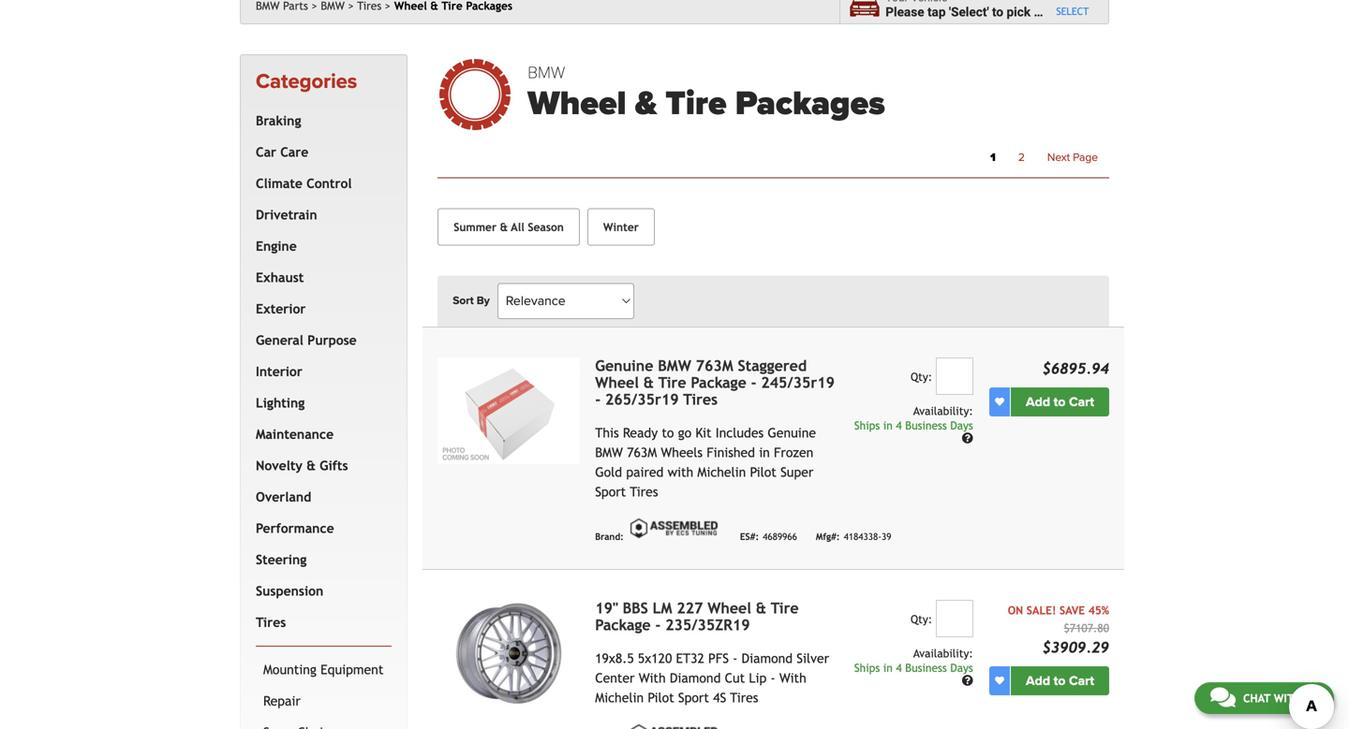 Task type: vqa. For each thing, say whether or not it's contained in the screenshot.
"$49+"
no



Task type: describe. For each thing, give the bounding box(es) containing it.
thumbnail image image
[[438, 358, 580, 464]]

climate
[[256, 176, 303, 191]]

tires link
[[252, 607, 388, 639]]

overland
[[256, 490, 311, 505]]

763m inside 'this ready to go kit includes genuine bmw 763m wheels finished in frozen gold paired with michelin pilot super sport tires'
[[627, 445, 657, 460]]

add to cart button for add to wish list image
[[1011, 667, 1109, 696]]

- up the this
[[595, 391, 601, 408]]

227
[[677, 600, 703, 617]]

mfg#: 4184338-39
[[816, 532, 891, 542]]

novelty & gifts
[[256, 458, 348, 473]]

lm
[[653, 600, 672, 617]]

equipment
[[321, 663, 384, 678]]

et32
[[676, 651, 704, 666]]

chat with us link
[[1194, 683, 1334, 715]]

sport inside 19x8.5 5x120 et32 pfs - diamond silver center with diamond cut lip - with michelin pilot sport 4s tires
[[678, 691, 709, 706]]

bmw inside bmw wheel & tire packages
[[528, 63, 565, 83]]

cut
[[725, 671, 745, 686]]

2 link
[[1007, 146, 1036, 170]]

page
[[1073, 151, 1098, 165]]

climate control
[[256, 176, 352, 191]]

wheels
[[661, 445, 703, 460]]

19x8.5
[[595, 651, 634, 666]]

bbs
[[623, 600, 648, 617]]

novelty & gifts link
[[252, 450, 388, 482]]

overland link
[[252, 482, 388, 513]]

add to wish list image
[[995, 677, 1004, 686]]

please
[[886, 5, 924, 20]]

availability: for on sale!                         save 45%
[[913, 647, 973, 660]]

wheel for genuine
[[595, 374, 639, 391]]

235/35zr19
[[665, 617, 750, 634]]

performance
[[256, 521, 334, 536]]

business for $6895.94
[[905, 419, 947, 432]]

& inside 19" bbs lm 227 wheel & tire package - 235/35zr19
[[756, 600, 766, 617]]

on sale!                         save 45% $7107.80 $3909.29
[[1008, 604, 1109, 657]]

tires inside genuine bmw 763m staggered wheel & tire package - 245/35r19 - 265/35r19 tires
[[683, 391, 718, 408]]

0 vertical spatial diamond
[[742, 651, 793, 666]]

next
[[1047, 151, 1070, 165]]

genuine bmw 763m staggered wheel & tire package - 245/35r19 - 265/35r19 tires link
[[595, 357, 835, 408]]

bmw inside genuine bmw 763m staggered wheel & tire package - 245/35r19 - 265/35r19 tires
[[658, 357, 691, 375]]

silver
[[797, 651, 829, 666]]

add for add to wish list image
[[1026, 673, 1050, 689]]

interior
[[256, 364, 302, 379]]

sport inside 'this ready to go kit includes genuine bmw 763m wheels finished in frozen gold paired with michelin pilot super sport tires'
[[595, 485, 626, 500]]

- right lip
[[771, 671, 775, 686]]

save
[[1060, 604, 1085, 617]]

center
[[595, 671, 635, 686]]

michelin inside 19x8.5 5x120 et32 pfs - diamond silver center with diamond cut lip - with michelin pilot sport 4s tires
[[595, 691, 644, 706]]

chat with us
[[1243, 692, 1318, 705]]

19x8.5 5x120 et32 pfs - diamond silver center with diamond cut lip - with michelin pilot sport 4s tires
[[595, 651, 829, 706]]

tap
[[927, 5, 946, 20]]

this ready to go kit includes genuine bmw 763m wheels finished in frozen gold paired with michelin pilot super sport tires
[[595, 426, 816, 500]]

4689966
[[763, 532, 797, 542]]

question circle image for on sale!                         save 45%
[[962, 675, 973, 687]]

1
[[990, 151, 996, 165]]

tires inside 19x8.5 5x120 et32 pfs - diamond silver center with diamond cut lip - with michelin pilot sport 4s tires
[[730, 691, 758, 706]]

availability: for $6895.94
[[913, 405, 973, 418]]

pilot inside 19x8.5 5x120 et32 pfs - diamond silver center with diamond cut lip - with michelin pilot sport 4s tires
[[648, 691, 674, 706]]

tires inside category navigation element
[[256, 615, 286, 630]]

pick
[[1007, 5, 1031, 20]]

add to wish list image
[[995, 397, 1004, 407]]

add to cart for add to wish list image
[[1026, 673, 1094, 689]]

bmw wheel & tire packages
[[528, 63, 885, 124]]

ships for 19" bbs lm 227 wheel & tire package - 235/35zr19
[[854, 662, 880, 675]]

category navigation element
[[240, 54, 408, 730]]

in for genuine bmw 763m staggered wheel & tire package - 245/35r19 - 265/35r19 tires
[[883, 419, 893, 432]]

kit
[[696, 426, 712, 441]]

winter
[[603, 221, 639, 234]]

super
[[780, 465, 814, 480]]

engine
[[256, 239, 297, 254]]

exterior
[[256, 301, 306, 316]]

wheel for 19"
[[708, 600, 751, 617]]

ready
[[623, 426, 658, 441]]

chat
[[1243, 692, 1270, 705]]

45%
[[1088, 604, 1109, 617]]

mounting equipment
[[263, 663, 384, 678]]

exhaust
[[256, 270, 304, 285]]

interior link
[[252, 356, 388, 388]]

package for bmw
[[691, 374, 746, 391]]

drivetrain link
[[252, 199, 388, 231]]

packages
[[735, 83, 885, 124]]

sort by
[[453, 294, 490, 308]]

es#4699369 - lm227dspkwt - 19" bbs lm 227 wheel & tire package - 235/35zr19 - 19x8.5 5x120 et32 pfs - diamond silver center with diamond cut lip - with michelin pilot sport 4s tires - assembled by ecs - bmw image
[[438, 600, 580, 707]]

qty: for $6895.94
[[911, 370, 932, 383]]

with inside 'this ready to go kit includes genuine bmw 763m wheels finished in frozen gold paired with michelin pilot super sport tires'
[[668, 465, 693, 480]]

climate control link
[[252, 168, 388, 199]]

michelin inside 'this ready to go kit includes genuine bmw 763m wheels finished in frozen gold paired with michelin pilot super sport tires'
[[697, 465, 746, 480]]

maintenance link
[[252, 419, 388, 450]]

to left pick at the top of the page
[[992, 5, 1003, 20]]

1 link
[[979, 146, 1007, 170]]

1 assembled by ecs - corporate logo image from the top
[[628, 517, 721, 540]]

19"
[[595, 600, 618, 617]]

select
[[1056, 5, 1089, 17]]

265/35r19
[[605, 391, 679, 408]]

lip
[[749, 671, 767, 686]]

engine link
[[252, 231, 388, 262]]

lighting link
[[252, 388, 388, 419]]

add for add to wish list icon
[[1026, 394, 1050, 410]]

drivetrain
[[256, 207, 317, 222]]

ships in 4 business days for 19" bbs lm 227 wheel & tire package - 235/35zr19
[[854, 662, 973, 675]]

$7107.80
[[1064, 622, 1109, 635]]

add to cart button for add to wish list icon
[[1011, 388, 1109, 417]]

repair link
[[260, 686, 388, 717]]

includes
[[716, 426, 764, 441]]

4184338-
[[844, 532, 882, 542]]

performance link
[[252, 513, 388, 545]]

a
[[1034, 5, 1041, 20]]

frozen
[[774, 445, 813, 460]]

suspension
[[256, 584, 324, 599]]

general purpose link
[[252, 325, 388, 356]]

1 vertical spatial diamond
[[670, 671, 721, 686]]

763m inside genuine bmw 763m staggered wheel & tire package - 245/35r19 - 265/35r19 tires
[[696, 357, 733, 375]]

19" bbs lm 227 wheel & tire package - 235/35zr19 link
[[595, 600, 799, 634]]

- inside 19" bbs lm 227 wheel & tire package - 235/35zr19
[[655, 617, 661, 634]]



Task type: locate. For each thing, give the bounding box(es) containing it.
pilot left super
[[750, 465, 777, 480]]

gold
[[595, 465, 622, 480]]

cart for add to cart button for add to wish list image
[[1069, 673, 1094, 689]]

- right the pfs
[[733, 651, 738, 666]]

next page link
[[1036, 146, 1109, 170]]

general purpose
[[256, 333, 357, 348]]

tires up kit
[[683, 391, 718, 408]]

add
[[1026, 394, 1050, 410], [1026, 673, 1050, 689]]

care
[[280, 145, 308, 160]]

add to cart for add to wish list icon
[[1026, 394, 1094, 410]]

sport
[[595, 485, 626, 500], [678, 691, 709, 706]]

tire inside genuine bmw 763m staggered wheel & tire package - 245/35r19 - 265/35r19 tires
[[658, 374, 686, 391]]

1 horizontal spatial michelin
[[697, 465, 746, 480]]

$3909.29
[[1042, 639, 1109, 657]]

1 vertical spatial ships in 4 business days
[[854, 662, 973, 675]]

genuine inside genuine bmw 763m staggered wheel & tire package - 245/35r19 - 265/35r19 tires
[[595, 357, 653, 375]]

0 horizontal spatial package
[[595, 617, 651, 634]]

cart for add to wish list icon add to cart button
[[1069, 394, 1094, 410]]

cart
[[1069, 394, 1094, 410], [1069, 673, 1094, 689]]

0 horizontal spatial with
[[639, 671, 666, 686]]

0 vertical spatial add
[[1026, 394, 1050, 410]]

1 horizontal spatial sport
[[678, 691, 709, 706]]

4 for genuine bmw 763m staggered wheel & tire package - 245/35r19 - 265/35r19 tires
[[896, 419, 902, 432]]

add right add to wish list image
[[1026, 673, 1050, 689]]

2 availability: from the top
[[913, 647, 973, 660]]

0 vertical spatial 763m
[[696, 357, 733, 375]]

wheel inside genuine bmw 763m staggered wheel & tire package - 245/35r19 - 265/35r19 tires
[[595, 374, 639, 391]]

diamond down et32
[[670, 671, 721, 686]]

mounting equipment link
[[260, 655, 388, 686]]

maintenance
[[256, 427, 334, 442]]

assembled by ecs - corporate logo image
[[628, 517, 721, 540], [628, 723, 721, 730]]

0 horizontal spatial michelin
[[595, 691, 644, 706]]

in
[[883, 419, 893, 432], [759, 445, 770, 460], [883, 662, 893, 675]]

cart down $6895.94
[[1069, 394, 1094, 410]]

diamond up lip
[[742, 651, 793, 666]]

1 question circle image from the top
[[962, 433, 973, 444]]

mounting
[[263, 663, 317, 678]]

car care link
[[252, 137, 388, 168]]

tires
[[683, 391, 718, 408], [630, 485, 658, 500], [256, 615, 286, 630], [730, 691, 758, 706]]

add to cart
[[1026, 394, 1094, 410], [1026, 673, 1094, 689]]

car
[[256, 145, 276, 160]]

0 horizontal spatial pilot
[[648, 691, 674, 706]]

1 qty: from the top
[[911, 370, 932, 383]]

& inside genuine bmw 763m staggered wheel & tire package - 245/35r19 - 265/35r19 tires
[[643, 374, 654, 391]]

novelty
[[256, 458, 302, 473]]

1 4 from the top
[[896, 419, 902, 432]]

1 vertical spatial add to cart
[[1026, 673, 1094, 689]]

2 vertical spatial wheel
[[708, 600, 751, 617]]

steering link
[[252, 545, 388, 576]]

by
[[477, 294, 490, 308]]

michelin down center
[[595, 691, 644, 706]]

sort
[[453, 294, 474, 308]]

business for on sale!                         save 45%
[[905, 662, 947, 675]]

2 question circle image from the top
[[962, 675, 973, 687]]

all
[[511, 221, 524, 234]]

select link
[[1056, 5, 1089, 17]]

cart down '$3909.29'
[[1069, 673, 1094, 689]]

1 days from the top
[[950, 419, 973, 432]]

to down '$3909.29'
[[1054, 673, 1066, 689]]

1 vertical spatial wheel
[[595, 374, 639, 391]]

0 vertical spatial qty:
[[911, 370, 932, 383]]

ships for genuine bmw 763m staggered wheel & tire package - 245/35r19 - 265/35r19 tires
[[854, 419, 880, 432]]

tire for lm
[[771, 600, 799, 617]]

ships
[[854, 419, 880, 432], [854, 662, 880, 675]]

0 vertical spatial cart
[[1069, 394, 1094, 410]]

tires down suspension
[[256, 615, 286, 630]]

pilot inside 'this ready to go kit includes genuine bmw 763m wheels finished in frozen gold paired with michelin pilot super sport tires'
[[750, 465, 777, 480]]

add to cart down '$3909.29'
[[1026, 673, 1094, 689]]

1 vertical spatial package
[[595, 617, 651, 634]]

- left 245/35r19
[[751, 374, 756, 391]]

comments image
[[1210, 687, 1236, 709]]

2 4 from the top
[[896, 662, 902, 675]]

lighting
[[256, 396, 305, 411]]

ships in 4 business days for genuine bmw 763m staggered wheel & tire package - 245/35r19 - 265/35r19 tires
[[854, 419, 973, 432]]

1 vertical spatial in
[[759, 445, 770, 460]]

& inside category navigation element
[[306, 458, 316, 473]]

vehicle
[[1044, 5, 1084, 20]]

tire
[[666, 83, 727, 124], [658, 374, 686, 391], [771, 600, 799, 617]]

qty: for on sale!                         save 45%
[[911, 613, 932, 626]]

0 horizontal spatial 763m
[[627, 445, 657, 460]]

tire inside bmw wheel & tire packages
[[666, 83, 727, 124]]

sport down gold on the bottom left of the page
[[595, 485, 626, 500]]

repair
[[263, 694, 301, 709]]

tires inside 'this ready to go kit includes genuine bmw 763m wheels finished in frozen gold paired with michelin pilot super sport tires'
[[630, 485, 658, 500]]

control
[[307, 176, 352, 191]]

finished
[[707, 445, 755, 460]]

0 vertical spatial package
[[691, 374, 746, 391]]

2 cart from the top
[[1069, 673, 1094, 689]]

1 vertical spatial ships
[[854, 662, 880, 675]]

1 vertical spatial michelin
[[595, 691, 644, 706]]

1 horizontal spatial with
[[1274, 692, 1301, 705]]

1 horizontal spatial 763m
[[696, 357, 733, 375]]

1 vertical spatial assembled by ecs - corporate logo image
[[628, 723, 721, 730]]

with down 5x120
[[639, 671, 666, 686]]

season
[[528, 221, 564, 234]]

qty:
[[911, 370, 932, 383], [911, 613, 932, 626]]

genuine up 265/35r19 at the bottom of the page
[[595, 357, 653, 375]]

to inside 'this ready to go kit includes genuine bmw 763m wheels finished in frozen gold paired with michelin pilot super sport tires'
[[662, 426, 674, 441]]

add right add to wish list icon
[[1026, 394, 1050, 410]]

1 vertical spatial question circle image
[[962, 675, 973, 687]]

0 vertical spatial ships in 4 business days
[[854, 419, 973, 432]]

paginated product list navigation navigation
[[528, 146, 1109, 170]]

245/35r19
[[761, 374, 835, 391]]

2 days from the top
[[950, 662, 973, 675]]

1 vertical spatial business
[[905, 662, 947, 675]]

add to cart button down '$3909.29'
[[1011, 667, 1109, 696]]

with left "us"
[[1274, 692, 1301, 705]]

genuine inside 'this ready to go kit includes genuine bmw 763m wheels finished in frozen gold paired with michelin pilot super sport tires'
[[768, 426, 816, 441]]

2 qty: from the top
[[911, 613, 932, 626]]

4s
[[713, 691, 726, 706]]

gifts
[[320, 458, 348, 473]]

1 vertical spatial days
[[950, 662, 973, 675]]

staggered
[[738, 357, 807, 375]]

to
[[992, 5, 1003, 20], [1054, 394, 1066, 410], [662, 426, 674, 441], [1054, 673, 1066, 689]]

1 vertical spatial 4
[[896, 662, 902, 675]]

1 horizontal spatial with
[[779, 671, 806, 686]]

0 vertical spatial add to cart button
[[1011, 388, 1109, 417]]

add to cart down $6895.94
[[1026, 394, 1094, 410]]

add to cart button
[[1011, 388, 1109, 417], [1011, 667, 1109, 696]]

tires down cut
[[730, 691, 758, 706]]

0 vertical spatial bmw
[[528, 63, 565, 83]]

1 horizontal spatial genuine
[[768, 426, 816, 441]]

question circle image
[[962, 433, 973, 444], [962, 675, 973, 687]]

0 vertical spatial 4
[[896, 419, 902, 432]]

summer
[[454, 221, 497, 234]]

4
[[896, 419, 902, 432], [896, 662, 902, 675]]

$6895.94
[[1042, 360, 1109, 377]]

to left the go
[[662, 426, 674, 441]]

es#:
[[740, 532, 759, 542]]

tire inside 19" bbs lm 227 wheel & tire package - 235/35zr19
[[771, 600, 799, 617]]

0 horizontal spatial genuine
[[595, 357, 653, 375]]

pfs
[[708, 651, 729, 666]]

tires down paired
[[630, 485, 658, 500]]

0 vertical spatial with
[[668, 465, 693, 480]]

2 ships from the top
[[854, 662, 880, 675]]

mfg#:
[[816, 532, 840, 542]]

0 horizontal spatial sport
[[595, 485, 626, 500]]

0 vertical spatial ships
[[854, 419, 880, 432]]

package inside 19" bbs lm 227 wheel & tire package - 235/35zr19
[[595, 617, 651, 634]]

package up 19x8.5
[[595, 617, 651, 634]]

1 availability: from the top
[[913, 405, 973, 418]]

michelin
[[697, 465, 746, 480], [595, 691, 644, 706]]

2 horizontal spatial bmw
[[658, 357, 691, 375]]

0 vertical spatial days
[[950, 419, 973, 432]]

1 cart from the top
[[1069, 394, 1094, 410]]

days for $6895.94
[[950, 419, 973, 432]]

0 vertical spatial availability:
[[913, 405, 973, 418]]

0 vertical spatial genuine
[[595, 357, 653, 375]]

assembled by ecs - corporate logo image down paired
[[628, 517, 721, 540]]

763m down ready
[[627, 445, 657, 460]]

1 add to cart button from the top
[[1011, 388, 1109, 417]]

1 horizontal spatial bmw
[[595, 445, 623, 460]]

tire for 763m
[[658, 374, 686, 391]]

winter link
[[587, 209, 655, 246]]

on
[[1008, 604, 1023, 617]]

'select'
[[949, 5, 989, 20]]

1 vertical spatial tire
[[658, 374, 686, 391]]

wheel
[[528, 83, 626, 124], [595, 374, 639, 391], [708, 600, 751, 617]]

in for 19" bbs lm 227 wheel & tire package - 235/35zr19
[[883, 662, 893, 675]]

0 horizontal spatial diamond
[[670, 671, 721, 686]]

go
[[678, 426, 692, 441]]

& inside bmw wheel & tire packages
[[635, 83, 657, 124]]

1 vertical spatial with
[[1274, 692, 1301, 705]]

1 vertical spatial add to cart button
[[1011, 667, 1109, 696]]

1 with from the left
[[639, 671, 666, 686]]

1 business from the top
[[905, 419, 947, 432]]

1 ships from the top
[[854, 419, 880, 432]]

1 vertical spatial sport
[[678, 691, 709, 706]]

braking link
[[252, 105, 388, 137]]

package inside genuine bmw 763m staggered wheel & tire package - 245/35r19 - 265/35r19 tires
[[691, 374, 746, 391]]

2 assembled by ecs - corporate logo image from the top
[[628, 723, 721, 730]]

paired
[[626, 465, 664, 480]]

wheel inside bmw wheel & tire packages
[[528, 83, 626, 124]]

&
[[635, 83, 657, 124], [500, 221, 508, 234], [643, 374, 654, 391], [306, 458, 316, 473], [756, 600, 766, 617]]

1 add to cart from the top
[[1026, 394, 1094, 410]]

genuine
[[595, 357, 653, 375], [768, 426, 816, 441]]

1 vertical spatial pilot
[[648, 691, 674, 706]]

2 vertical spatial tire
[[771, 600, 799, 617]]

2 business from the top
[[905, 662, 947, 675]]

763m left the staggered
[[696, 357, 733, 375]]

1 ships in 4 business days from the top
[[854, 419, 973, 432]]

1 vertical spatial availability:
[[913, 647, 973, 660]]

2 vertical spatial bmw
[[595, 445, 623, 460]]

1 vertical spatial genuine
[[768, 426, 816, 441]]

bmw inside 'this ready to go kit includes genuine bmw 763m wheels finished in frozen gold paired with michelin pilot super sport tires'
[[595, 445, 623, 460]]

1 vertical spatial cart
[[1069, 673, 1094, 689]]

to down $6895.94
[[1054, 394, 1066, 410]]

ships in 4 business days
[[854, 419, 973, 432], [854, 662, 973, 675]]

add to cart button down $6895.94
[[1011, 388, 1109, 417]]

0 vertical spatial question circle image
[[962, 433, 973, 444]]

with
[[668, 465, 693, 480], [1274, 692, 1301, 705]]

19" bbs lm 227 wheel & tire package - 235/35zr19
[[595, 600, 799, 634]]

genuine up frozen
[[768, 426, 816, 441]]

with down wheels
[[668, 465, 693, 480]]

1 add from the top
[[1026, 394, 1050, 410]]

0 vertical spatial business
[[905, 419, 947, 432]]

with down the silver
[[779, 671, 806, 686]]

exhaust link
[[252, 262, 388, 294]]

tires subcategories element
[[256, 646, 392, 730]]

2 add to cart button from the top
[[1011, 667, 1109, 696]]

2 ships in 4 business days from the top
[[854, 662, 973, 675]]

0 vertical spatial in
[[883, 419, 893, 432]]

us
[[1305, 692, 1318, 705]]

0 horizontal spatial bmw
[[528, 63, 565, 83]]

please tap 'select' to pick a vehicle
[[886, 5, 1084, 20]]

wheel inside 19" bbs lm 227 wheel & tire package - 235/35zr19
[[708, 600, 751, 617]]

2 vertical spatial in
[[883, 662, 893, 675]]

0 horizontal spatial with
[[668, 465, 693, 480]]

1 horizontal spatial pilot
[[750, 465, 777, 480]]

0 vertical spatial assembled by ecs - corporate logo image
[[628, 517, 721, 540]]

question circle image for $6895.94
[[962, 433, 973, 444]]

braking
[[256, 113, 301, 128]]

pilot down 5x120
[[648, 691, 674, 706]]

5x120
[[638, 651, 672, 666]]

0 vertical spatial sport
[[595, 485, 626, 500]]

assembled by ecs - corporate logo image down "4s" at the bottom right of the page
[[628, 723, 721, 730]]

diamond
[[742, 651, 793, 666], [670, 671, 721, 686]]

1 vertical spatial bmw
[[658, 357, 691, 375]]

0 vertical spatial pilot
[[750, 465, 777, 480]]

2 with from the left
[[779, 671, 806, 686]]

0 vertical spatial michelin
[[697, 465, 746, 480]]

0 vertical spatial add to cart
[[1026, 394, 1094, 410]]

michelin down finished
[[697, 465, 746, 480]]

days for on sale!                         save 45%
[[950, 662, 973, 675]]

purpose
[[307, 333, 357, 348]]

None number field
[[936, 358, 973, 395], [936, 600, 973, 638], [936, 358, 973, 395], [936, 600, 973, 638]]

1 vertical spatial 763m
[[627, 445, 657, 460]]

2 add from the top
[[1026, 673, 1050, 689]]

2 add to cart from the top
[[1026, 673, 1094, 689]]

1 horizontal spatial package
[[691, 374, 746, 391]]

2
[[1018, 151, 1025, 165]]

suspension link
[[252, 576, 388, 607]]

4 for 19" bbs lm 227 wheel & tire package - 235/35zr19
[[896, 662, 902, 675]]

1 vertical spatial qty:
[[911, 613, 932, 626]]

1 vertical spatial add
[[1026, 673, 1050, 689]]

sport left "4s" at the bottom right of the page
[[678, 691, 709, 706]]

0 vertical spatial wheel
[[528, 83, 626, 124]]

package for bbs
[[595, 617, 651, 634]]

- right the bbs
[[655, 617, 661, 634]]

1 horizontal spatial diamond
[[742, 651, 793, 666]]

in inside 'this ready to go kit includes genuine bmw 763m wheels finished in frozen gold paired with michelin pilot super sport tires'
[[759, 445, 770, 460]]

this
[[595, 426, 619, 441]]

0 vertical spatial tire
[[666, 83, 727, 124]]

package up kit
[[691, 374, 746, 391]]

summer & all season link
[[438, 209, 580, 246]]



